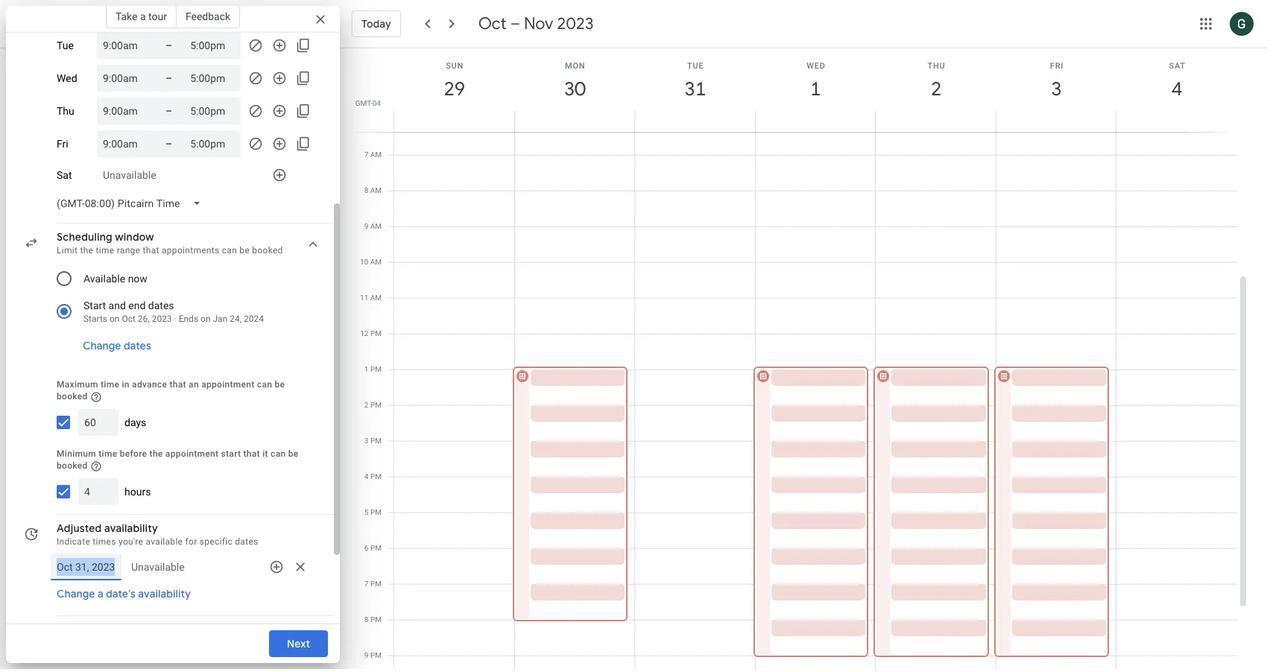 Task type: describe. For each thing, give the bounding box(es) containing it.
maximum
[[57, 379, 98, 390]]

7 am
[[364, 151, 382, 159]]

window
[[115, 230, 154, 244]]

start and end dates starts on oct 26, 2023 · ends on jan 24, 2024
[[84, 300, 264, 324]]

take a tour button
[[106, 4, 177, 28]]

pm for 5 pm
[[370, 508, 382, 517]]

dates inside adjusted availability indicate times you're available for specific dates
[[235, 537, 258, 547]]

available
[[84, 273, 125, 285]]

– for wed
[[166, 72, 172, 84]]

thu for thu
[[57, 105, 74, 117]]

advance
[[132, 379, 167, 390]]

for
[[185, 537, 197, 547]]

days
[[125, 417, 146, 429]]

– for tue
[[166, 40, 172, 51]]

– for fri
[[166, 138, 172, 150]]

mon
[[565, 61, 586, 71]]

times
[[93, 537, 116, 547]]

Date text field
[[57, 558, 116, 576]]

31
[[684, 77, 705, 101]]

30
[[563, 77, 585, 101]]

thursday, november 2 element
[[919, 72, 954, 107]]

pm for 12 pm
[[370, 330, 382, 338]]

next
[[287, 637, 310, 651]]

scheduling
[[57, 230, 112, 244]]

that inside maximum time in advance that an appointment can be booked
[[170, 379, 186, 390]]

1 pm
[[364, 365, 382, 374]]

the for window
[[80, 245, 93, 256]]

pm for 2 pm
[[370, 401, 382, 409]]

9 for 9 am
[[364, 222, 368, 230]]

end
[[128, 300, 146, 312]]

change for change a date's availability
[[57, 587, 95, 601]]

today
[[362, 17, 391, 31]]

before
[[120, 449, 147, 459]]

2 pm
[[364, 401, 382, 409]]

2 inside the "thu 2"
[[930, 77, 941, 101]]

9 pm
[[364, 652, 382, 660]]

am for 9 am
[[370, 222, 382, 230]]

Start time on Fridays text field
[[103, 135, 148, 153]]

31 column header
[[635, 48, 756, 132]]

adjusted availability indicate times you're available for specific dates
[[57, 522, 258, 547]]

5 pm
[[364, 508, 382, 517]]

7 for 7 pm
[[364, 580, 369, 588]]

change dates button
[[77, 328, 157, 364]]

tue 31
[[684, 61, 705, 101]]

29
[[443, 77, 464, 101]]

0 vertical spatial unavailable
[[103, 169, 156, 181]]

3 pm
[[364, 437, 382, 445]]

change a date's availability button
[[51, 581, 197, 607]]

1 vertical spatial 4
[[364, 473, 369, 481]]

1 column header
[[755, 48, 876, 132]]

5
[[364, 508, 369, 517]]

starts
[[84, 314, 107, 324]]

specific
[[200, 537, 233, 547]]

2 on from the left
[[201, 314, 211, 324]]

gmt-04
[[355, 99, 381, 107]]

that for window
[[143, 245, 159, 256]]

pm for 4 pm
[[370, 473, 382, 481]]

04
[[373, 99, 381, 107]]

– left "nov"
[[510, 13, 520, 34]]

feedback
[[186, 10, 230, 22]]

sat for sat 4
[[1169, 61, 1186, 71]]

range
[[117, 245, 140, 256]]

hours
[[125, 486, 151, 498]]

dates inside start and end dates starts on oct 26, 2023 · ends on jan 24, 2024
[[148, 300, 174, 312]]

End time on Tuesdays text field
[[190, 37, 235, 54]]

start
[[84, 300, 106, 312]]

wed for wed
[[57, 72, 77, 84]]

12
[[360, 330, 369, 338]]

mon 30
[[563, 61, 586, 101]]

11 am
[[360, 294, 382, 302]]

appointments
[[162, 245, 220, 256]]

sun 29
[[443, 61, 464, 101]]

8 for 8 am
[[364, 186, 368, 195]]

tuesday, october 31 element
[[678, 72, 713, 107]]

oct – nov 2023
[[478, 13, 594, 34]]

oct inside start and end dates starts on oct 26, 2023 · ends on jan 24, 2024
[[122, 314, 136, 324]]

booked for window
[[252, 245, 283, 256]]

time for maximum
[[101, 379, 119, 390]]

9 am
[[364, 222, 382, 230]]

9 for 9 pm
[[364, 652, 369, 660]]

·
[[174, 314, 176, 324]]

8 am
[[364, 186, 382, 195]]

gmt-
[[355, 99, 373, 107]]

am for 8 am
[[370, 186, 382, 195]]

be for time
[[288, 449, 299, 459]]

next button
[[269, 626, 328, 662]]

3 column header
[[996, 48, 1117, 132]]

Start time on Wednesdays text field
[[103, 69, 148, 87]]

it
[[263, 449, 268, 459]]

saturday, november 4 element
[[1160, 72, 1195, 107]]

0 horizontal spatial 2
[[364, 401, 369, 409]]

sat 4
[[1169, 61, 1186, 101]]

30 column header
[[514, 48, 635, 132]]

minimum time before the appointment start that it can be booked
[[57, 449, 299, 471]]

sat for sat
[[57, 169, 72, 181]]

jan
[[213, 314, 228, 324]]

am for 7 am
[[370, 151, 382, 159]]

Start time on Tuesdays text field
[[103, 37, 148, 54]]

can for time
[[271, 449, 286, 459]]

indicate
[[57, 537, 90, 547]]

today button
[[352, 6, 401, 42]]

End time on Wednesdays text field
[[190, 69, 235, 87]]

minimum
[[57, 449, 96, 459]]

7 pm
[[364, 580, 382, 588]]

End time on Fridays text field
[[190, 135, 235, 153]]

be inside maximum time in advance that an appointment can be booked
[[275, 379, 285, 390]]

thu 2
[[928, 61, 946, 101]]

1 on from the left
[[110, 314, 120, 324]]

limit
[[57, 245, 78, 256]]

10 am
[[360, 258, 382, 266]]

a for take
[[140, 10, 146, 22]]



Task type: locate. For each thing, give the bounding box(es) containing it.
can inside "scheduling window limit the time range that appointments can be booked"
[[222, 245, 237, 256]]

7
[[364, 151, 368, 159], [364, 580, 369, 588]]

0 horizontal spatial that
[[143, 245, 159, 256]]

7 pm from the top
[[370, 544, 382, 552]]

1 vertical spatial unavailable
[[131, 561, 185, 573]]

2023 right "nov"
[[557, 13, 594, 34]]

0 vertical spatial fri
[[1050, 61, 1064, 71]]

1 horizontal spatial thu
[[928, 61, 946, 71]]

9 down 8 pm on the left bottom of page
[[364, 652, 369, 660]]

1 vertical spatial booked
[[57, 391, 88, 402]]

availability up you're
[[104, 522, 158, 535]]

appointment
[[201, 379, 255, 390], [165, 449, 219, 459]]

booked down minimum
[[57, 461, 88, 471]]

change a date's availability
[[57, 587, 191, 601]]

10
[[360, 258, 368, 266]]

fri
[[1050, 61, 1064, 71], [57, 138, 68, 150]]

1 horizontal spatial on
[[201, 314, 211, 324]]

that left it
[[243, 449, 260, 459]]

fri inside 3 'column header'
[[1050, 61, 1064, 71]]

tue for tue 31
[[687, 61, 704, 71]]

0 vertical spatial availability
[[104, 522, 158, 535]]

dates down the 26,
[[124, 339, 151, 353]]

3
[[1051, 77, 1061, 101], [364, 437, 369, 445]]

8 for 8 pm
[[364, 616, 369, 624]]

tue left start time on tuesdays 'text box'
[[57, 40, 74, 51]]

am down the 7 am
[[370, 186, 382, 195]]

3 pm from the top
[[370, 401, 382, 409]]

1 vertical spatial appointment
[[165, 449, 219, 459]]

availability inside 'button'
[[138, 587, 191, 601]]

2 vertical spatial dates
[[235, 537, 258, 547]]

0 vertical spatial thu
[[928, 61, 946, 71]]

can right appointments
[[222, 245, 237, 256]]

0 vertical spatial 8
[[364, 186, 368, 195]]

2024
[[244, 314, 264, 324]]

0 horizontal spatial thu
[[57, 105, 74, 117]]

1 horizontal spatial 2023
[[557, 13, 594, 34]]

change inside 'change dates' 'button'
[[83, 339, 121, 353]]

sat inside 4 "column header"
[[1169, 61, 1186, 71]]

the inside "scheduling window limit the time range that appointments can be booked"
[[80, 245, 93, 256]]

tue up 31
[[687, 61, 704, 71]]

am up 8 am
[[370, 151, 382, 159]]

Start time on Thursdays text field
[[103, 102, 148, 120]]

take
[[115, 10, 138, 22]]

0 vertical spatial 3
[[1051, 77, 1061, 101]]

dates
[[148, 300, 174, 312], [124, 339, 151, 353], [235, 537, 258, 547]]

grid
[[346, 48, 1250, 669]]

0 horizontal spatial on
[[110, 314, 120, 324]]

wednesday, november 1 element
[[799, 72, 833, 107]]

5 am from the top
[[370, 294, 382, 302]]

be inside minimum time before the appointment start that it can be booked
[[288, 449, 299, 459]]

2023 inside start and end dates starts on oct 26, 2023 · ends on jan 24, 2024
[[152, 314, 172, 324]]

monday, october 30 element
[[558, 72, 592, 107]]

1 horizontal spatial sat
[[1169, 61, 1186, 71]]

0 vertical spatial sat
[[1169, 61, 1186, 71]]

booked down maximum
[[57, 391, 88, 402]]

7 for 7 am
[[364, 151, 368, 159]]

0 horizontal spatial 3
[[364, 437, 369, 445]]

0 horizontal spatial oct
[[122, 314, 136, 324]]

0 vertical spatial tue
[[57, 40, 74, 51]]

0 horizontal spatial 2023
[[152, 314, 172, 324]]

1 horizontal spatial 2
[[930, 77, 941, 101]]

feedback button
[[177, 4, 240, 28]]

time left range
[[96, 245, 114, 256]]

in
[[122, 379, 130, 390]]

9 pm from the top
[[370, 616, 382, 624]]

start
[[221, 449, 241, 459]]

be for window
[[240, 245, 250, 256]]

1 vertical spatial time
[[101, 379, 119, 390]]

the inside minimum time before the appointment start that it can be booked
[[150, 449, 163, 459]]

2 9 from the top
[[364, 652, 369, 660]]

1 horizontal spatial 3
[[1051, 77, 1061, 101]]

change dates
[[83, 339, 151, 353]]

1 vertical spatial thu
[[57, 105, 74, 117]]

1 vertical spatial the
[[150, 449, 163, 459]]

unavailable
[[103, 169, 156, 181], [131, 561, 185, 573]]

option group
[[51, 262, 307, 328]]

time left in
[[101, 379, 119, 390]]

0 horizontal spatial a
[[98, 587, 103, 601]]

0 horizontal spatial be
[[240, 245, 250, 256]]

date's
[[106, 587, 136, 601]]

thu inside 2 column header
[[928, 61, 946, 71]]

0 vertical spatial a
[[140, 10, 146, 22]]

booked inside "scheduling window limit the time range that appointments can be booked"
[[252, 245, 283, 256]]

oct left the 26,
[[122, 314, 136, 324]]

6
[[364, 544, 369, 552]]

that left an
[[170, 379, 186, 390]]

0 vertical spatial be
[[240, 245, 250, 256]]

the
[[80, 245, 93, 256], [150, 449, 163, 459]]

1 vertical spatial 7
[[364, 580, 369, 588]]

0 vertical spatial 7
[[364, 151, 368, 159]]

0 vertical spatial the
[[80, 245, 93, 256]]

appointment inside minimum time before the appointment start that it can be booked
[[165, 449, 219, 459]]

24,
[[230, 314, 242, 324]]

2 am from the top
[[370, 186, 382, 195]]

10 pm from the top
[[370, 652, 382, 660]]

– right start time on fridays text field
[[166, 138, 172, 150]]

pm right 12 on the left of page
[[370, 330, 382, 338]]

pm for 6 pm
[[370, 544, 382, 552]]

3 inside fri 3
[[1051, 77, 1061, 101]]

sat up 'scheduling'
[[57, 169, 72, 181]]

tue inside tue 31
[[687, 61, 704, 71]]

an
[[189, 379, 199, 390]]

wed up wednesday, november 1 element
[[807, 61, 826, 71]]

4 pm
[[364, 473, 382, 481]]

pm for 7 pm
[[370, 580, 382, 588]]

booked inside maximum time in advance that an appointment can be booked
[[57, 391, 88, 402]]

thu up thursday, november 2 element
[[928, 61, 946, 71]]

2 horizontal spatial that
[[243, 449, 260, 459]]

1 vertical spatial be
[[275, 379, 285, 390]]

pm up the 2 pm
[[370, 365, 382, 374]]

option group containing available now
[[51, 262, 307, 328]]

a left date's
[[98, 587, 103, 601]]

grid containing 29
[[346, 48, 1250, 669]]

a left tour
[[140, 10, 146, 22]]

time
[[96, 245, 114, 256], [101, 379, 119, 390], [99, 449, 117, 459]]

2 vertical spatial can
[[271, 449, 286, 459]]

1 am from the top
[[370, 151, 382, 159]]

tour
[[148, 10, 167, 22]]

change down starts
[[83, 339, 121, 353]]

1 horizontal spatial oct
[[478, 13, 507, 34]]

wed left start time on wednesdays "text field"
[[57, 72, 77, 84]]

pm
[[370, 330, 382, 338], [370, 365, 382, 374], [370, 401, 382, 409], [370, 437, 382, 445], [370, 473, 382, 481], [370, 508, 382, 517], [370, 544, 382, 552], [370, 580, 382, 588], [370, 616, 382, 624], [370, 652, 382, 660]]

tue for tue
[[57, 40, 74, 51]]

take a tour
[[115, 10, 167, 22]]

1 vertical spatial change
[[57, 587, 95, 601]]

oct left "nov"
[[478, 13, 507, 34]]

2023 left ·
[[152, 314, 172, 324]]

3 am from the top
[[370, 222, 382, 230]]

change
[[83, 339, 121, 353], [57, 587, 95, 601]]

fri 3
[[1050, 61, 1064, 101]]

0 vertical spatial 9
[[364, 222, 368, 230]]

change for change dates
[[83, 339, 121, 353]]

8 pm from the top
[[370, 580, 382, 588]]

9 up 10
[[364, 222, 368, 230]]

0 vertical spatial change
[[83, 339, 121, 353]]

5 pm from the top
[[370, 473, 382, 481]]

2 pm from the top
[[370, 365, 382, 374]]

11
[[360, 294, 368, 302]]

2 vertical spatial that
[[243, 449, 260, 459]]

1 vertical spatial wed
[[57, 72, 77, 84]]

on
[[110, 314, 120, 324], [201, 314, 211, 324]]

sun
[[446, 61, 464, 71]]

pm up 8 pm on the left bottom of page
[[370, 580, 382, 588]]

1 vertical spatial 3
[[364, 437, 369, 445]]

scheduling window limit the time range that appointments can be booked
[[57, 230, 283, 256]]

0 horizontal spatial fri
[[57, 138, 68, 150]]

appointment inside maximum time in advance that an appointment can be booked
[[201, 379, 255, 390]]

0 horizontal spatial the
[[80, 245, 93, 256]]

0 vertical spatial 2023
[[557, 13, 594, 34]]

am
[[370, 151, 382, 159], [370, 186, 382, 195], [370, 222, 382, 230], [370, 258, 382, 266], [370, 294, 382, 302]]

1 inside wed 1
[[810, 77, 820, 101]]

available now
[[84, 273, 148, 285]]

a for change
[[98, 587, 103, 601]]

unavailable down start time on fridays text field
[[103, 169, 156, 181]]

the for time
[[150, 449, 163, 459]]

am right 10
[[370, 258, 382, 266]]

pm for 3 pm
[[370, 437, 382, 445]]

0 vertical spatial booked
[[252, 245, 283, 256]]

0 vertical spatial oct
[[478, 13, 507, 34]]

1 vertical spatial dates
[[124, 339, 151, 353]]

thu left start time on thursdays text field
[[57, 105, 74, 117]]

2 vertical spatial booked
[[57, 461, 88, 471]]

0 vertical spatial wed
[[807, 61, 826, 71]]

0 vertical spatial that
[[143, 245, 159, 256]]

pm right 6
[[370, 544, 382, 552]]

be
[[240, 245, 250, 256], [275, 379, 285, 390], [288, 449, 299, 459]]

8 pm
[[364, 616, 382, 624]]

friday, november 3 element
[[1040, 72, 1074, 107]]

time left before
[[99, 449, 117, 459]]

1 vertical spatial 2023
[[152, 314, 172, 324]]

1 7 from the top
[[364, 151, 368, 159]]

appointment left start
[[165, 449, 219, 459]]

booked for time
[[57, 461, 88, 471]]

time inside maximum time in advance that an appointment can be booked
[[101, 379, 119, 390]]

am right the 11
[[370, 294, 382, 302]]

change inside change a date's availability 'button'
[[57, 587, 95, 601]]

12 pm
[[360, 330, 382, 338]]

fri left start time on fridays text field
[[57, 138, 68, 150]]

available
[[146, 537, 183, 547]]

can down 2024
[[257, 379, 272, 390]]

can for window
[[222, 245, 237, 256]]

adjusted
[[57, 522, 102, 535]]

tue
[[57, 40, 74, 51], [687, 61, 704, 71]]

availability inside adjusted availability indicate times you're available for specific dates
[[104, 522, 158, 535]]

2 vertical spatial time
[[99, 449, 117, 459]]

1 horizontal spatial 4
[[1171, 77, 1182, 101]]

1 horizontal spatial fri
[[1050, 61, 1064, 71]]

time inside minimum time before the appointment start that it can be booked
[[99, 449, 117, 459]]

7 down 6
[[364, 580, 369, 588]]

4 am from the top
[[370, 258, 382, 266]]

pm for 1 pm
[[370, 365, 382, 374]]

8 down the 7 am
[[364, 186, 368, 195]]

1 horizontal spatial the
[[150, 449, 163, 459]]

0 vertical spatial 2
[[930, 77, 941, 101]]

4 column header
[[1116, 48, 1238, 132]]

can right it
[[271, 449, 286, 459]]

fri up friday, november 3 "element"
[[1050, 61, 1064, 71]]

sat up 'saturday, november 4' element
[[1169, 61, 1186, 71]]

on left jan
[[201, 314, 211, 324]]

4 pm from the top
[[370, 437, 382, 445]]

29 column header
[[394, 48, 515, 132]]

1 vertical spatial sat
[[57, 169, 72, 181]]

am for 10 am
[[370, 258, 382, 266]]

on down and
[[110, 314, 120, 324]]

End time on Thursdays text field
[[190, 102, 235, 120]]

pm right 5
[[370, 508, 382, 517]]

maximum time in advance that an appointment can be booked
[[57, 379, 285, 402]]

6 pm
[[364, 544, 382, 552]]

be inside "scheduling window limit the time range that appointments can be booked"
[[240, 245, 250, 256]]

pm down 8 pm on the left bottom of page
[[370, 652, 382, 660]]

0 vertical spatial appointment
[[201, 379, 255, 390]]

7 up 8 am
[[364, 151, 368, 159]]

None field
[[51, 190, 213, 217]]

8 up 9 pm
[[364, 616, 369, 624]]

1 horizontal spatial tue
[[687, 61, 704, 71]]

0 horizontal spatial sat
[[57, 169, 72, 181]]

0 horizontal spatial wed
[[57, 72, 77, 84]]

0 vertical spatial 1
[[810, 77, 820, 101]]

1 vertical spatial 8
[[364, 616, 369, 624]]

you're
[[119, 537, 143, 547]]

booked
[[252, 245, 283, 256], [57, 391, 88, 402], [57, 461, 88, 471]]

booked up 2024
[[252, 245, 283, 256]]

pm up 4 pm
[[370, 437, 382, 445]]

– left end time on wednesdays "text box"
[[166, 72, 172, 84]]

am down 8 am
[[370, 222, 382, 230]]

thu
[[928, 61, 946, 71], [57, 105, 74, 117]]

4
[[1171, 77, 1182, 101], [364, 473, 369, 481]]

wed inside 1 column header
[[807, 61, 826, 71]]

1 vertical spatial availability
[[138, 587, 191, 601]]

6 pm from the top
[[370, 508, 382, 517]]

0 vertical spatial dates
[[148, 300, 174, 312]]

availability right date's
[[138, 587, 191, 601]]

change down date text field
[[57, 587, 95, 601]]

the right before
[[150, 449, 163, 459]]

booked inside minimum time before the appointment start that it can be booked
[[57, 461, 88, 471]]

1 vertical spatial 9
[[364, 652, 369, 660]]

pm down 1 pm
[[370, 401, 382, 409]]

a inside button
[[140, 10, 146, 22]]

that for time
[[243, 449, 260, 459]]

sunday, october 29 element
[[437, 72, 472, 107]]

can inside maximum time in advance that an appointment can be booked
[[257, 379, 272, 390]]

0 horizontal spatial 1
[[364, 365, 369, 374]]

nov
[[524, 13, 554, 34]]

am for 11 am
[[370, 294, 382, 302]]

26,
[[138, 314, 150, 324]]

Maximum days in advance that an appointment can be booked number field
[[84, 409, 113, 436]]

dates right specific
[[235, 537, 258, 547]]

a
[[140, 10, 146, 22], [98, 587, 103, 601]]

thu for thu 2
[[928, 61, 946, 71]]

– for thu
[[166, 105, 172, 117]]

1 vertical spatial can
[[257, 379, 272, 390]]

1 9 from the top
[[364, 222, 368, 230]]

2 8 from the top
[[364, 616, 369, 624]]

9
[[364, 222, 368, 230], [364, 652, 369, 660]]

0 horizontal spatial 4
[[364, 473, 369, 481]]

– down tour
[[166, 40, 172, 51]]

time inside "scheduling window limit the time range that appointments can be booked"
[[96, 245, 114, 256]]

time for minimum
[[99, 449, 117, 459]]

now
[[128, 273, 148, 285]]

1 horizontal spatial be
[[275, 379, 285, 390]]

dates up the 26,
[[148, 300, 174, 312]]

1 horizontal spatial a
[[140, 10, 146, 22]]

fri for fri 3
[[1050, 61, 1064, 71]]

1 vertical spatial tue
[[687, 61, 704, 71]]

pm down the 3 pm
[[370, 473, 382, 481]]

can inside minimum time before the appointment start that it can be booked
[[271, 449, 286, 459]]

2023
[[557, 13, 594, 34], [152, 314, 172, 324]]

2 horizontal spatial be
[[288, 449, 299, 459]]

that down window
[[143, 245, 159, 256]]

1 vertical spatial oct
[[122, 314, 136, 324]]

2 7 from the top
[[364, 580, 369, 588]]

wed 1
[[807, 61, 826, 101]]

1 vertical spatial 1
[[364, 365, 369, 374]]

pm for 9 pm
[[370, 652, 382, 660]]

dates inside 'button'
[[124, 339, 151, 353]]

pm for 8 pm
[[370, 616, 382, 624]]

the down 'scheduling'
[[80, 245, 93, 256]]

Minimum amount of hours before the start of the appointment that it can be booked number field
[[84, 478, 113, 505]]

and
[[109, 300, 126, 312]]

2 vertical spatial be
[[288, 449, 299, 459]]

2 column header
[[875, 48, 997, 132]]

– left 'end time on thursdays' text field at the left top
[[166, 105, 172, 117]]

1 horizontal spatial that
[[170, 379, 186, 390]]

pm up 9 pm
[[370, 616, 382, 624]]

that inside minimum time before the appointment start that it can be booked
[[243, 449, 260, 459]]

fri for fri
[[57, 138, 68, 150]]

4 inside sat 4
[[1171, 77, 1182, 101]]

1 vertical spatial 2
[[364, 401, 369, 409]]

wed for wed 1
[[807, 61, 826, 71]]

0 vertical spatial time
[[96, 245, 114, 256]]

a inside 'button'
[[98, 587, 103, 601]]

0 horizontal spatial tue
[[57, 40, 74, 51]]

appointment right an
[[201, 379, 255, 390]]

1 vertical spatial a
[[98, 587, 103, 601]]

that inside "scheduling window limit the time range that appointments can be booked"
[[143, 245, 159, 256]]

1 pm from the top
[[370, 330, 382, 338]]

0 vertical spatial can
[[222, 245, 237, 256]]

0 vertical spatial 4
[[1171, 77, 1182, 101]]

ends
[[179, 314, 198, 324]]

1 horizontal spatial 1
[[810, 77, 820, 101]]

1 8 from the top
[[364, 186, 368, 195]]

unavailable down 'available'
[[131, 561, 185, 573]]

–
[[510, 13, 520, 34], [166, 40, 172, 51], [166, 72, 172, 84], [166, 105, 172, 117], [166, 138, 172, 150]]

1 horizontal spatial wed
[[807, 61, 826, 71]]

1 vertical spatial fri
[[57, 138, 68, 150]]

1 vertical spatial that
[[170, 379, 186, 390]]

oct
[[478, 13, 507, 34], [122, 314, 136, 324]]



Task type: vqa. For each thing, say whether or not it's contained in the screenshot.


